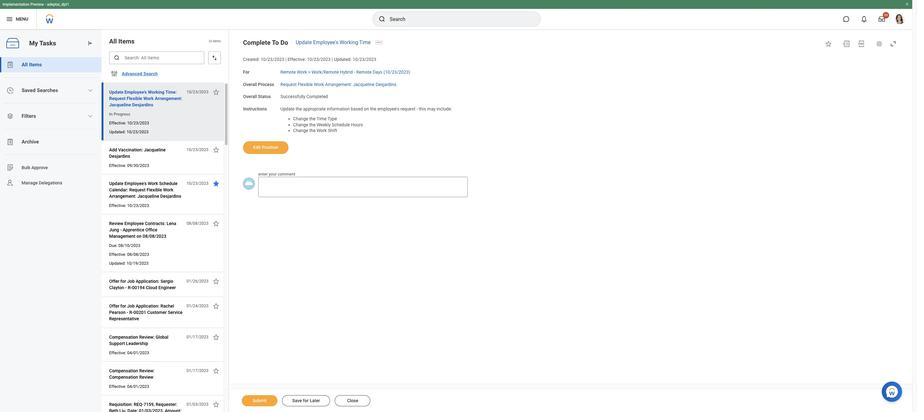 Task type: vqa. For each thing, say whether or not it's contained in the screenshot.


Task type: locate. For each thing, give the bounding box(es) containing it.
0 vertical spatial job
[[127, 279, 135, 284]]

0 vertical spatial ‎-
[[125, 285, 127, 290]]

all items inside button
[[22, 62, 42, 68]]

01/03/2023,
[[139, 408, 164, 412]]

desjardins inside add vaccination: jacqueline desjardins
[[109, 154, 130, 159]]

overall up instructions
[[243, 94, 257, 99]]

advanced search
[[122, 71, 158, 76]]

|
[[286, 57, 287, 62], [332, 57, 333, 62]]

items
[[213, 39, 221, 43]]

chevron down image
[[88, 88, 93, 93], [88, 114, 93, 119]]

1 horizontal spatial 33
[[885, 13, 888, 17]]

offer up pearson
[[109, 303, 119, 309]]

compensation up support
[[109, 335, 138, 340]]

comment
[[278, 172, 295, 176]]

0 vertical spatial chevron down image
[[88, 88, 93, 93]]

arrangement:
[[325, 82, 352, 87], [155, 96, 182, 101], [109, 194, 136, 199]]

04/01/2023 down compensation review: compensation review
[[127, 384, 149, 389]]

flexible down 09/30/2023 at the top
[[147, 187, 162, 192]]

update down successfully
[[281, 106, 295, 111]]

flexible up progress
[[127, 96, 142, 101]]

to
[[272, 39, 279, 46]]

update inside update employee's work schedule calendar: request flexible work arrangement: jacqueline desjardins
[[109, 181, 123, 186]]

jung
[[109, 227, 119, 232]]

0 horizontal spatial time
[[317, 116, 327, 121]]

items down my
[[29, 62, 42, 68]]

close
[[347, 398, 358, 403]]

offer inside offer for job application: sergio clayton ‎- r-00194 cloud engineer
[[109, 279, 119, 284]]

update up created: 10/23/2023 | effective: 10/23/2023 | updated: 10/23/2023
[[296, 39, 312, 45]]

-
[[45, 2, 46, 7], [354, 69, 355, 75], [417, 106, 418, 111], [120, 227, 122, 232]]

star image
[[212, 302, 220, 310], [212, 367, 220, 375]]

offer
[[109, 279, 119, 284], [109, 303, 119, 309]]

33 left profile logan mcneil 'icon'
[[885, 13, 888, 17]]

update down configure icon
[[109, 90, 123, 95]]

0 vertical spatial for
[[120, 279, 126, 284]]

items up search image
[[118, 37, 135, 45]]

08/08/2023 down office
[[143, 234, 166, 239]]

1 vertical spatial effective: 10/23/2023
[[109, 203, 149, 208]]

0 vertical spatial arrangement:
[[325, 82, 352, 87]]

1 vertical spatial 01/17/2023
[[187, 368, 209, 373]]

0 horizontal spatial arrangement:
[[109, 194, 136, 199]]

star image
[[825, 40, 833, 48], [212, 88, 220, 96], [212, 146, 220, 154], [212, 180, 220, 187], [212, 220, 220, 227], [212, 277, 220, 285], [212, 333, 220, 341], [212, 401, 220, 408]]

arrangement: down time: at the left of the page
[[155, 96, 182, 101]]

effective: 04/01/2023
[[109, 350, 149, 355], [109, 384, 149, 389]]

2 horizontal spatial flexible
[[298, 82, 313, 87]]

request
[[401, 106, 416, 111]]

time:
[[165, 90, 177, 95]]

1 application: from the top
[[136, 279, 159, 284]]

employee
[[124, 221, 144, 226]]

star image for in progress
[[212, 88, 220, 96]]

request
[[281, 82, 297, 87], [109, 96, 126, 101], [129, 187, 146, 192]]

0 vertical spatial 04/01/2023
[[127, 350, 149, 355]]

offer inside offer for job application: rachel pearson ‎- r-00201 customer service representative
[[109, 303, 119, 309]]

advanced search button
[[119, 67, 160, 80]]

for up the clayton in the bottom left of the page
[[120, 279, 126, 284]]

1 horizontal spatial items
[[118, 37, 135, 45]]

1 vertical spatial request
[[109, 96, 126, 101]]

effective: down support
[[109, 350, 126, 355]]

2 vertical spatial 08/08/2023
[[127, 252, 149, 257]]

effective: 04/01/2023 for support
[[109, 350, 149, 355]]

2 effective: 04/01/2023 from the top
[[109, 384, 149, 389]]

update employee's working time
[[296, 39, 371, 45]]

request right calendar:
[[129, 187, 146, 192]]

all items up search image
[[109, 37, 135, 45]]

the down appropriate
[[309, 116, 316, 121]]

1 vertical spatial schedule
[[159, 181, 178, 186]]

1 vertical spatial application:
[[136, 303, 159, 309]]

list containing all items
[[0, 57, 102, 190]]

remote left >
[[281, 69, 296, 75]]

update for update the appropriate information based on the employee's request - this may include:
[[281, 106, 295, 111]]

08/08/2023 up 10/19/2023
[[127, 252, 149, 257]]

1 remote from the left
[[281, 69, 296, 75]]

r-
[[128, 285, 132, 290], [129, 310, 134, 315]]

- right preview
[[45, 2, 46, 7]]

08/08/2023 right 'lena'
[[187, 221, 209, 226]]

clipboard image inside all items button
[[6, 61, 14, 69]]

update the appropriate information based on the employee's request - this may include:
[[281, 106, 452, 111]]

time inside change the time type change the weekly schedule hours change the work shift
[[317, 116, 327, 121]]

jacqueline up 09/30/2023 at the top
[[144, 147, 166, 152]]

1 vertical spatial updated:
[[109, 130, 126, 134]]

1 compensation from the top
[[109, 335, 138, 340]]

1 job from the top
[[127, 279, 135, 284]]

1 effective: 04/01/2023 from the top
[[109, 350, 149, 355]]

flexible up 'overall status' element
[[298, 82, 313, 87]]

2 horizontal spatial arrangement:
[[325, 82, 352, 87]]

1 vertical spatial 08/08/2023
[[143, 234, 166, 239]]

08/10/2023
[[118, 243, 140, 248]]

r- inside offer for job application: rachel pearson ‎- r-00201 customer service representative
[[129, 310, 134, 315]]

desjardins down days
[[376, 82, 397, 87]]

application: inside offer for job application: rachel pearson ‎- r-00201 customer service representative
[[136, 303, 159, 309]]

0 horizontal spatial on
[[137, 234, 142, 239]]

time
[[359, 39, 371, 45], [317, 116, 327, 121]]

33 button
[[875, 12, 890, 26]]

overall status element
[[281, 90, 328, 100]]

0 vertical spatial all
[[109, 37, 117, 45]]

jacqueline down days
[[353, 82, 375, 87]]

all items
[[109, 37, 135, 45], [22, 62, 42, 68]]

in progress
[[109, 112, 130, 117]]

remote left days
[[356, 69, 372, 75]]

manage delegations
[[22, 180, 62, 185]]

application: up cloud
[[136, 279, 159, 284]]

1 vertical spatial overall
[[243, 94, 257, 99]]

sergio
[[161, 279, 173, 284]]

employee's inside update employee's work schedule calendar: request flexible work arrangement: jacqueline desjardins
[[124, 181, 147, 186]]

| up work/remote
[[332, 57, 333, 62]]

- up management in the bottom of the page
[[120, 227, 122, 232]]

chevron down image for saved searches
[[88, 88, 93, 93]]

desjardins down add
[[109, 154, 130, 159]]

2 overall from the top
[[243, 94, 257, 99]]

application: for cloud
[[136, 279, 159, 284]]

compensation review: compensation review button
[[109, 367, 183, 381]]

1 vertical spatial arrangement:
[[155, 96, 182, 101]]

for
[[120, 279, 126, 284], [120, 303, 126, 309], [303, 398, 309, 403]]

0 horizontal spatial 33
[[209, 39, 212, 43]]

effective: 10/23/2023 up employee
[[109, 203, 149, 208]]

clock check image
[[6, 87, 14, 94]]

configure image
[[110, 70, 118, 77]]

jacqueline up contracts:
[[137, 194, 159, 199]]

compensation down support
[[109, 368, 138, 373]]

2 vertical spatial employee's
[[124, 181, 147, 186]]

enter your comment text field
[[258, 177, 468, 197]]

clipboard image for archive
[[6, 138, 14, 146]]

updated: up remote work > work/remote hybrid - remote days (10/23/2023) link
[[334, 57, 352, 62]]

04/01/2023 down leadership
[[127, 350, 149, 355]]

08/08/2023 inside review employee contracts: lena jung - apprentice office management on 08/08/2023
[[143, 234, 166, 239]]

r- right the clayton in the bottom left of the page
[[128, 285, 132, 290]]

all items inside 'item list' element
[[109, 37, 135, 45]]

2 job from the top
[[127, 303, 135, 309]]

1 vertical spatial employee's
[[125, 90, 147, 95]]

review:
[[139, 335, 155, 340], [139, 368, 155, 373]]

position
[[262, 145, 278, 150]]

- inside review employee contracts: lena jung - apprentice office management on 08/08/2023
[[120, 227, 122, 232]]

arrangement: down remote work > work/remote hybrid - remote days (10/23/2023)
[[325, 82, 352, 87]]

33 for 33 items
[[209, 39, 212, 43]]

1 vertical spatial compensation
[[109, 368, 138, 373]]

job inside offer for job application: rachel pearson ‎- r-00201 customer service representative
[[127, 303, 135, 309]]

complete
[[243, 39, 271, 46]]

updated: down effective: 08/08/2023
[[109, 261, 126, 266]]

33 inside 'button'
[[885, 13, 888, 17]]

0 horizontal spatial all
[[22, 62, 28, 68]]

0 vertical spatial flexible
[[298, 82, 313, 87]]

1 offer from the top
[[109, 279, 119, 284]]

customer
[[147, 310, 167, 315]]

working inside update employee's working time: request flexible work arrangement: jacqueline desjardins
[[148, 90, 164, 95]]

effective: 04/01/2023 down leadership
[[109, 350, 149, 355]]

10/23/2023
[[261, 57, 284, 62], [307, 57, 331, 62], [353, 57, 376, 62], [187, 90, 209, 94], [127, 121, 149, 125], [127, 130, 149, 134], [187, 147, 209, 152], [187, 181, 209, 186], [127, 203, 149, 208]]

star image for 01/26/2023
[[212, 277, 220, 285]]

overall for overall status
[[243, 94, 257, 99]]

0 horizontal spatial all items
[[22, 62, 42, 68]]

the left shift
[[309, 128, 316, 133]]

employee's
[[378, 106, 400, 111]]

effective: down add
[[109, 163, 126, 168]]

notifications large image
[[861, 16, 868, 22]]

offer up the clayton in the bottom left of the page
[[109, 279, 119, 284]]

working for time:
[[148, 90, 164, 95]]

office
[[145, 227, 157, 232]]

review up jung
[[109, 221, 123, 226]]

employee's down advanced
[[125, 90, 147, 95]]

0 horizontal spatial |
[[286, 57, 287, 62]]

1 vertical spatial chevron down image
[[88, 114, 93, 119]]

0 vertical spatial schedule
[[332, 122, 350, 127]]

2 chevron down image from the top
[[88, 114, 93, 119]]

0 vertical spatial star image
[[212, 302, 220, 310]]

offer for offer for job application: sergio clayton ‎- r-00194 cloud engineer
[[109, 279, 119, 284]]

request up in progress
[[109, 96, 126, 101]]

1 horizontal spatial schedule
[[332, 122, 350, 127]]

1 vertical spatial clipboard image
[[6, 138, 14, 146]]

2 clipboard image from the top
[[6, 138, 14, 146]]

the left weekly
[[309, 122, 316, 127]]

0 vertical spatial request
[[281, 82, 297, 87]]

33 left "items"
[[209, 39, 212, 43]]

hours
[[351, 122, 363, 127]]

all
[[109, 37, 117, 45], [22, 62, 28, 68]]

1 vertical spatial ‎-
[[127, 310, 128, 315]]

application: up 00201
[[136, 303, 159, 309]]

my
[[29, 39, 38, 47]]

2 vertical spatial compensation
[[109, 375, 138, 380]]

2 change from the top
[[293, 122, 308, 127]]

successfully completed
[[281, 94, 328, 99]]

1 horizontal spatial flexible
[[147, 187, 162, 192]]

job up 00194
[[127, 279, 135, 284]]

‎- right the clayton in the bottom left of the page
[[125, 285, 127, 290]]

job up 00201
[[127, 303, 135, 309]]

2 compensation from the top
[[109, 368, 138, 373]]

2 offer from the top
[[109, 303, 119, 309]]

1 vertical spatial review
[[139, 375, 153, 380]]

1 horizontal spatial time
[[359, 39, 371, 45]]

review: down leadership
[[139, 368, 155, 373]]

1 vertical spatial star image
[[212, 367, 220, 375]]

on right based
[[364, 106, 369, 111]]

1 vertical spatial for
[[120, 303, 126, 309]]

review: inside compensation review: global support leadership
[[139, 335, 155, 340]]

working left time: at the left of the page
[[148, 90, 164, 95]]

updated: down in progress
[[109, 130, 126, 134]]

menu button
[[0, 9, 37, 29]]

2 star image from the top
[[212, 367, 220, 375]]

1 horizontal spatial arrangement:
[[155, 96, 182, 101]]

1 horizontal spatial request
[[129, 187, 146, 192]]

application: for customer
[[136, 303, 159, 309]]

clipboard image left archive
[[6, 138, 14, 146]]

0 vertical spatial effective: 10/23/2023
[[109, 121, 149, 125]]

clipboard image
[[6, 61, 14, 69], [6, 138, 14, 146]]

clipboard image for all items
[[6, 61, 14, 69]]

effective: 09/30/2023
[[109, 163, 149, 168]]

1 horizontal spatial all items
[[109, 37, 135, 45]]

33 inside 'item list' element
[[209, 39, 212, 43]]

Search: All Items text field
[[109, 51, 204, 64]]

1 vertical spatial 04/01/2023
[[127, 384, 149, 389]]

request flexible work arrangement: jacqueline desjardins link
[[281, 80, 397, 87]]

0 horizontal spatial working
[[148, 90, 164, 95]]

‎-
[[125, 285, 127, 290], [127, 310, 128, 315]]

your
[[269, 172, 277, 176]]

remote work > work/remote hybrid - remote days (10/23/2023) link
[[281, 68, 410, 75]]

0 vertical spatial review
[[109, 221, 123, 226]]

update for update employee's working time
[[296, 39, 312, 45]]

1 01/17/2023 from the top
[[187, 335, 209, 339]]

1 vertical spatial all
[[22, 62, 28, 68]]

menu banner
[[0, 0, 913, 29]]

for inside offer for job application: sergio clayton ‎- r-00194 cloud engineer
[[120, 279, 126, 284]]

1 horizontal spatial working
[[340, 39, 358, 45]]

for inside offer for job application: rachel pearson ‎- r-00201 customer service representative
[[120, 303, 126, 309]]

work inside change the time type change the weekly schedule hours change the work shift
[[317, 128, 327, 133]]

global
[[156, 335, 168, 340]]

update employee's work schedule calendar: request flexible work arrangement: jacqueline desjardins
[[109, 181, 181, 199]]

request up successfully
[[281, 82, 297, 87]]

offer for job application: rachel pearson ‎- r-00201 customer service representative
[[109, 303, 183, 321]]

0 vertical spatial working
[[340, 39, 358, 45]]

2 application: from the top
[[136, 303, 159, 309]]

0 horizontal spatial schedule
[[159, 181, 178, 186]]

update up calendar:
[[109, 181, 123, 186]]

all up search image
[[109, 37, 117, 45]]

on down apprentice at the left bottom of page
[[137, 234, 142, 239]]

for right save
[[303, 398, 309, 403]]

application:
[[136, 279, 159, 284], [136, 303, 159, 309]]

review employee contracts: lena jung - apprentice office management on 08/08/2023
[[109, 221, 176, 239]]

all inside 'item list' element
[[109, 37, 117, 45]]

1 overall from the top
[[243, 82, 257, 87]]

3 compensation from the top
[[109, 375, 138, 380]]

1 star image from the top
[[212, 302, 220, 310]]

‎- inside offer for job application: sergio clayton ‎- r-00194 cloud engineer
[[125, 285, 127, 290]]

jacqueline up in progress
[[109, 102, 131, 107]]

created: 10/23/2023 | effective: 10/23/2023 | updated: 10/23/2023
[[243, 57, 376, 62]]

0 horizontal spatial items
[[29, 62, 42, 68]]

‎- for clayton
[[125, 285, 127, 290]]

jacqueline
[[353, 82, 375, 87], [109, 102, 131, 107], [144, 147, 166, 152], [137, 194, 159, 199]]

the
[[296, 106, 302, 111], [370, 106, 376, 111], [309, 116, 316, 121], [309, 122, 316, 127], [309, 128, 316, 133]]

2 vertical spatial updated:
[[109, 261, 126, 266]]

2 01/17/2023 from the top
[[187, 368, 209, 373]]

2 vertical spatial request
[[129, 187, 146, 192]]

0 vertical spatial offer
[[109, 279, 119, 284]]

fullscreen image
[[890, 40, 897, 48]]

2 remote from the left
[[356, 69, 372, 75]]

clipboard image up clock check icon
[[6, 61, 14, 69]]

star image for 01/03/2023
[[212, 401, 220, 408]]

compensation up requisition:
[[109, 375, 138, 380]]

0 vertical spatial change
[[293, 116, 308, 121]]

1 vertical spatial job
[[127, 303, 135, 309]]

profile logan mcneil image
[[895, 14, 905, 25]]

close environment banner image
[[906, 2, 910, 6]]

flexible inside update employee's work schedule calendar: request flexible work arrangement: jacqueline desjardins
[[147, 187, 162, 192]]

saved searches
[[22, 87, 58, 93]]

0 vertical spatial review:
[[139, 335, 155, 340]]

all items down my
[[22, 62, 42, 68]]

1 horizontal spatial all
[[109, 37, 117, 45]]

0 vertical spatial 33
[[885, 13, 888, 17]]

compensation inside compensation review: global support leadership
[[109, 335, 138, 340]]

working for time
[[340, 39, 358, 45]]

bulk approve
[[22, 165, 48, 170]]

2 vertical spatial arrangement:
[[109, 194, 136, 199]]

0 horizontal spatial request
[[109, 96, 126, 101]]

0 horizontal spatial flexible
[[127, 96, 142, 101]]

effective:
[[288, 57, 306, 62], [109, 121, 126, 125], [109, 163, 126, 168], [109, 203, 126, 208], [109, 252, 126, 257], [109, 350, 126, 355], [109, 384, 126, 389]]

1 vertical spatial r-
[[129, 310, 134, 315]]

r- inside offer for job application: sergio clayton ‎- r-00194 cloud engineer
[[128, 285, 132, 290]]

1 vertical spatial offer
[[109, 303, 119, 309]]

review up 7159,
[[139, 375, 153, 380]]

33 for 33
[[885, 13, 888, 17]]

compensation review: compensation review
[[109, 368, 155, 380]]

1 review: from the top
[[139, 335, 155, 340]]

change the time type change the weekly schedule hours change the work shift
[[293, 116, 363, 133]]

chevron down image inside the filters dropdown button
[[88, 114, 93, 119]]

search image
[[378, 15, 386, 23]]

1 vertical spatial 33
[[209, 39, 212, 43]]

0 vertical spatial compensation
[[109, 335, 138, 340]]

offer for job application: rachel pearson ‎- r-00201 customer service representative button
[[109, 302, 183, 323]]

2 04/01/2023 from the top
[[127, 384, 149, 389]]

review: inside compensation review: compensation review
[[139, 368, 155, 373]]

01/17/2023 for compensation review: compensation review
[[187, 368, 209, 373]]

gear image
[[877, 41, 883, 47]]

apprentice
[[123, 227, 144, 232]]

01/24/2023
[[187, 303, 209, 308]]

for up pearson
[[120, 303, 126, 309]]

0 vertical spatial on
[[364, 106, 369, 111]]

1 vertical spatial review:
[[139, 368, 155, 373]]

employee's for update employee's working time
[[313, 39, 339, 45]]

for inside "action bar" region
[[303, 398, 309, 403]]

r- up representative
[[129, 310, 134, 315]]

1 horizontal spatial |
[[332, 57, 333, 62]]

employee's up calendar:
[[124, 181, 147, 186]]

r- for 00194
[[128, 285, 132, 290]]

0 vertical spatial employee's
[[313, 39, 339, 45]]

7159,
[[144, 402, 155, 407]]

all up the saved
[[22, 62, 28, 68]]

effective: 10/23/2023 up the updated: 10/23/2023
[[109, 121, 149, 125]]

perspective image
[[6, 112, 14, 120]]

‎- up representative
[[127, 310, 128, 315]]

do
[[281, 39, 288, 46]]

requisition: req-7159, requester: beth liu, date: 01/03/2023, amount
[[109, 402, 182, 412]]

schedule
[[332, 122, 350, 127], [159, 181, 178, 186]]

job inside offer for job application: sergio clayton ‎- r-00194 cloud engineer
[[127, 279, 135, 284]]

1 horizontal spatial remote
[[356, 69, 372, 75]]

in
[[109, 112, 113, 117]]

employee's up created: 10/23/2023 | effective: 10/23/2023 | updated: 10/23/2023
[[313, 39, 339, 45]]

employee's inside update employee's working time: request flexible work arrangement: jacqueline desjardins
[[125, 90, 147, 95]]

star image for effective: 04/01/2023
[[212, 367, 220, 375]]

1 chevron down image from the top
[[88, 88, 93, 93]]

arrangement: down calendar:
[[109, 194, 136, 199]]

item list element
[[102, 29, 229, 412]]

2 vertical spatial change
[[293, 128, 308, 133]]

| down do
[[286, 57, 287, 62]]

1 vertical spatial flexible
[[127, 96, 142, 101]]

chevron down image for filters
[[88, 114, 93, 119]]

shift
[[328, 128, 337, 133]]

work
[[297, 69, 307, 75], [314, 82, 324, 87], [143, 96, 154, 101], [317, 128, 327, 133], [148, 181, 158, 186], [163, 187, 173, 192]]

for for pearson
[[120, 303, 126, 309]]

desjardins up the updated: 10/23/2023
[[132, 102, 153, 107]]

job for 00194
[[127, 279, 135, 284]]

review employee contracts: lena jung - apprentice office management on 08/08/2023 button
[[109, 220, 183, 240]]

0 vertical spatial items
[[118, 37, 135, 45]]

application: inside offer for job application: sergio clayton ‎- r-00194 cloud engineer
[[136, 279, 159, 284]]

view printable version (pdf) image
[[858, 40, 866, 48]]

‎- inside offer for job application: rachel pearson ‎- r-00201 customer service representative
[[127, 310, 128, 315]]

1 change from the top
[[293, 116, 308, 121]]

clipboard image inside archive button
[[6, 138, 14, 146]]

compensation for support
[[109, 335, 138, 340]]

0 vertical spatial application:
[[136, 279, 159, 284]]

update
[[296, 39, 312, 45], [109, 90, 123, 95], [281, 106, 295, 111], [109, 181, 123, 186]]

0 horizontal spatial remote
[[281, 69, 296, 75]]

0 vertical spatial clipboard image
[[6, 61, 14, 69]]

1 vertical spatial items
[[29, 62, 42, 68]]

bulk approve link
[[0, 160, 102, 175]]

1 04/01/2023 from the top
[[127, 350, 149, 355]]

0 vertical spatial all items
[[109, 37, 135, 45]]

2 review: from the top
[[139, 368, 155, 373]]

bulk
[[22, 165, 30, 170]]

request inside update employee's work schedule calendar: request flexible work arrangement: jacqueline desjardins
[[129, 187, 146, 192]]

1 clipboard image from the top
[[6, 61, 14, 69]]

review: up leadership
[[139, 335, 155, 340]]

pearson
[[109, 310, 126, 315]]

justify image
[[6, 15, 13, 23]]

jacqueline inside update employee's work schedule calendar: request flexible work arrangement: jacqueline desjardins
[[137, 194, 159, 199]]

action bar region
[[229, 389, 913, 412]]

0 vertical spatial overall
[[243, 82, 257, 87]]

0 vertical spatial r-
[[128, 285, 132, 290]]

list
[[0, 57, 102, 190]]

1 vertical spatial on
[[137, 234, 142, 239]]

overall down for
[[243, 82, 257, 87]]

desjardins inside update employee's working time: request flexible work arrangement: jacqueline desjardins
[[132, 102, 153, 107]]

rachel
[[161, 303, 174, 309]]

1 vertical spatial time
[[317, 116, 327, 121]]

update inside update employee's working time: request flexible work arrangement: jacqueline desjardins
[[109, 90, 123, 95]]

menu
[[16, 16, 28, 21]]

2 vertical spatial for
[[303, 398, 309, 403]]

2 vertical spatial flexible
[[147, 187, 162, 192]]

0 vertical spatial 01/17/2023
[[187, 335, 209, 339]]

0 horizontal spatial review
[[109, 221, 123, 226]]

working up remote work > work/remote hybrid - remote days (10/23/2023) link
[[340, 39, 358, 45]]

1 horizontal spatial review
[[139, 375, 153, 380]]

based
[[351, 106, 363, 111]]

1 vertical spatial working
[[148, 90, 164, 95]]

desjardins up 'lena'
[[160, 194, 181, 199]]

effective: 04/01/2023 down compensation review: compensation review
[[109, 384, 149, 389]]



Task type: describe. For each thing, give the bounding box(es) containing it.
later
[[310, 398, 320, 403]]

clayton
[[109, 285, 124, 290]]

effective: down "due:"
[[109, 252, 126, 257]]

2 | from the left
[[332, 57, 333, 62]]

save
[[292, 398, 302, 403]]

0 vertical spatial time
[[359, 39, 371, 45]]

(10/23/2023)
[[384, 69, 410, 75]]

overall for overall process
[[243, 82, 257, 87]]

request inside update employee's working time: request flexible work arrangement: jacqueline desjardins
[[109, 96, 126, 101]]

updated: for review employee contracts: lena jung - apprentice office management on 08/08/2023
[[109, 261, 126, 266]]

1 | from the left
[[286, 57, 287, 62]]

hybrid
[[340, 69, 353, 75]]

2 horizontal spatial request
[[281, 82, 297, 87]]

archive
[[22, 139, 39, 145]]

overall process
[[243, 82, 274, 87]]

created:
[[243, 57, 260, 62]]

my tasks
[[29, 39, 56, 47]]

items inside 'item list' element
[[118, 37, 135, 45]]

tasks
[[39, 39, 56, 47]]

all items button
[[0, 57, 102, 72]]

00201
[[134, 310, 146, 315]]

update for update employee's working time: request flexible work arrangement: jacqueline desjardins
[[109, 90, 123, 95]]

review inside compensation review: compensation review
[[139, 375, 153, 380]]

effective: down calendar:
[[109, 203, 126, 208]]

09/30/2023
[[127, 163, 149, 168]]

update for update employee's work schedule calendar: request flexible work arrangement: jacqueline desjardins
[[109, 181, 123, 186]]

advanced
[[122, 71, 142, 76]]

review inside review employee contracts: lena jung - apprentice office management on 08/08/2023
[[109, 221, 123, 226]]

edit position
[[253, 145, 278, 150]]

update employee's work schedule calendar: request flexible work arrangement: jacqueline desjardins button
[[109, 180, 183, 200]]

star image for effective: 09/30/2023
[[212, 146, 220, 154]]

- left this
[[417, 106, 418, 111]]

successfully
[[281, 94, 306, 99]]

employee's for update employee's work schedule calendar: request flexible work arrangement: jacqueline desjardins
[[124, 181, 147, 186]]

beth
[[109, 408, 118, 412]]

work inside update employee's working time: request flexible work arrangement: jacqueline desjardins
[[143, 96, 154, 101]]

filters
[[22, 113, 36, 119]]

delegations
[[39, 180, 62, 185]]

sort image
[[211, 55, 218, 61]]

user plus image
[[6, 179, 14, 187]]

desjardins inside update employee's work schedule calendar: request flexible work arrangement: jacqueline desjardins
[[160, 194, 181, 199]]

offer for job application: sergio clayton ‎- r-00194 cloud engineer
[[109, 279, 176, 290]]

calendar:
[[109, 187, 128, 192]]

compensation review: global support leadership
[[109, 335, 168, 346]]

r- for 00201
[[129, 310, 134, 315]]

for
[[243, 69, 250, 75]]

implementation
[[3, 2, 29, 7]]

search
[[143, 71, 158, 76]]

searches
[[37, 87, 58, 93]]

jacqueline inside update employee's working time: request flexible work arrangement: jacqueline desjardins
[[109, 102, 131, 107]]

updated: for update employee's working time: request flexible work arrangement: jacqueline desjardins
[[109, 130, 126, 134]]

management
[[109, 234, 135, 239]]

cloud
[[146, 285, 157, 290]]

04/01/2023 for support
[[127, 350, 149, 355]]

effective: 04/01/2023 for review
[[109, 384, 149, 389]]

‎- for pearson
[[127, 310, 128, 315]]

status
[[258, 94, 271, 99]]

my tasks element
[[0, 29, 102, 412]]

progress
[[114, 112, 130, 117]]

3 change from the top
[[293, 128, 308, 133]]

the down successfully completed
[[296, 106, 302, 111]]

employee's for update employee's working time: request flexible work arrangement: jacqueline desjardins
[[125, 90, 147, 95]]

star image for effective: 04/01/2023
[[212, 333, 220, 341]]

due: 08/10/2023
[[109, 243, 140, 248]]

items inside button
[[29, 62, 42, 68]]

overall status
[[243, 94, 271, 99]]

- right hybrid on the left top of page
[[354, 69, 355, 75]]

enter
[[258, 172, 268, 176]]

vaccination:
[[118, 147, 143, 152]]

preview
[[30, 2, 44, 7]]

0 vertical spatial 08/08/2023
[[187, 221, 209, 226]]

request flexible work arrangement: jacqueline desjardins
[[281, 82, 397, 87]]

effective: 08/08/2023
[[109, 252, 149, 257]]

representative
[[109, 316, 139, 321]]

star image for 01/24/2023
[[212, 302, 220, 310]]

flexible inside update employee's working time: request flexible work arrangement: jacqueline desjardins
[[127, 96, 142, 101]]

schedule inside change the time type change the weekly schedule hours change the work shift
[[332, 122, 350, 127]]

work/remote
[[312, 69, 339, 75]]

arrangement: inside update employee's working time: request flexible work arrangement: jacqueline desjardins
[[155, 96, 182, 101]]

arrangement: inside update employee's work schedule calendar: request flexible work arrangement: jacqueline desjardins
[[109, 194, 136, 199]]

process
[[258, 82, 274, 87]]

enter your comment
[[258, 172, 295, 176]]

2 effective: 10/23/2023 from the top
[[109, 203, 149, 208]]

filters button
[[0, 109, 102, 124]]

0 vertical spatial updated:
[[334, 57, 352, 62]]

1 horizontal spatial on
[[364, 106, 369, 111]]

01/17/2023 for compensation review: global support leadership
[[187, 335, 209, 339]]

due:
[[109, 243, 117, 248]]

- inside menu banner
[[45, 2, 46, 7]]

schedule inside update employee's work schedule calendar: request flexible work arrangement: jacqueline desjardins
[[159, 181, 178, 186]]

add vaccination: jacqueline desjardins
[[109, 147, 166, 159]]

review: for global
[[139, 335, 155, 340]]

star image for due: 08/10/2023
[[212, 220, 220, 227]]

may
[[427, 106, 436, 111]]

compensation review: global support leadership button
[[109, 333, 183, 347]]

effective: up requisition:
[[109, 384, 126, 389]]

completed
[[307, 94, 328, 99]]

the left employee's
[[370, 106, 376, 111]]

archive button
[[0, 134, 102, 150]]

edit position button
[[243, 141, 289, 154]]

on inside review employee contracts: lena jung - apprentice office management on 08/08/2023
[[137, 234, 142, 239]]

appropriate
[[303, 106, 326, 111]]

req-
[[134, 402, 144, 407]]

adeptai_dpt1
[[47, 2, 69, 7]]

this
[[419, 106, 426, 111]]

job for 00201
[[127, 303, 135, 309]]

offer for job application: sergio clayton ‎- r-00194 cloud engineer button
[[109, 277, 183, 291]]

Search Workday  search field
[[390, 12, 528, 26]]

inbox large image
[[879, 16, 885, 22]]

update employee's working time link
[[296, 39, 371, 45]]

04/01/2023 for review
[[127, 384, 149, 389]]

offer for offer for job application: rachel pearson ‎- r-00201 customer service representative
[[109, 303, 119, 309]]

effective: down in progress
[[109, 121, 126, 125]]

01/03/2023
[[187, 402, 209, 407]]

contracts:
[[145, 221, 166, 226]]

10/19/2023
[[127, 261, 149, 266]]

compensation for review
[[109, 368, 138, 373]]

service
[[168, 310, 183, 315]]

jacqueline inside add vaccination: jacqueline desjardins
[[144, 147, 166, 152]]

review: for compensation
[[139, 368, 155, 373]]

rename image
[[6, 164, 14, 171]]

save for later button
[[282, 395, 330, 406]]

export to excel image
[[843, 40, 850, 48]]

update employee's working time: request flexible work arrangement: jacqueline desjardins button
[[109, 88, 183, 109]]

>
[[308, 69, 311, 75]]

1 effective: 10/23/2023 from the top
[[109, 121, 149, 125]]

all inside button
[[22, 62, 28, 68]]

submit
[[253, 398, 267, 403]]

weekly
[[317, 122, 331, 127]]

star image for effective: 10/23/2023
[[212, 180, 220, 187]]

updated: 10/23/2023
[[109, 130, 149, 134]]

close button
[[335, 395, 371, 406]]

remote work > work/remote hybrid - remote days (10/23/2023)
[[281, 69, 410, 75]]

days
[[373, 69, 383, 75]]

search image
[[114, 55, 120, 61]]

transformation import image
[[87, 40, 93, 46]]

effective: down do
[[288, 57, 306, 62]]

for for clayton
[[120, 279, 126, 284]]

leadership
[[126, 341, 148, 346]]



